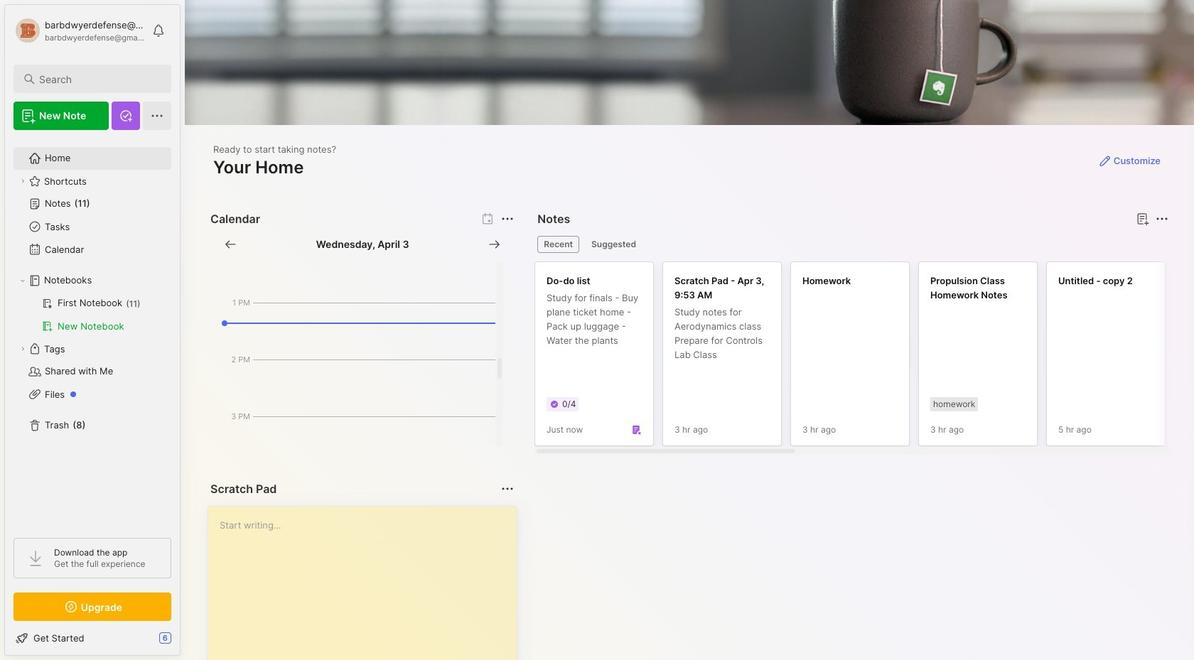 Task type: vqa. For each thing, say whether or not it's contained in the screenshot.
the left More actions icon
no



Task type: locate. For each thing, give the bounding box(es) containing it.
Search text field
[[39, 73, 159, 86]]

row group
[[535, 262, 1194, 455]]

More actions field
[[498, 209, 518, 229], [1152, 209, 1172, 229], [498, 479, 518, 499]]

expand notebooks image
[[18, 277, 27, 285]]

more actions image
[[499, 210, 516, 227], [1154, 210, 1171, 227], [499, 481, 516, 498]]

0 horizontal spatial tab
[[538, 236, 579, 253]]

expand tags image
[[18, 345, 27, 353]]

tree
[[5, 139, 180, 525]]

tab list
[[538, 236, 1167, 253]]

2 tab from the left
[[585, 236, 643, 253]]

tree inside main element
[[5, 139, 180, 525]]

1 tab from the left
[[538, 236, 579, 253]]

group
[[14, 292, 171, 338]]

None search field
[[39, 70, 159, 87]]

1 horizontal spatial tab
[[585, 236, 643, 253]]

tab
[[538, 236, 579, 253], [585, 236, 643, 253]]



Task type: describe. For each thing, give the bounding box(es) containing it.
click to collapse image
[[180, 634, 190, 651]]

Account field
[[14, 16, 145, 45]]

group inside tree
[[14, 292, 171, 338]]

none search field inside main element
[[39, 70, 159, 87]]

main element
[[0, 0, 185, 660]]

Help and Learning task checklist field
[[5, 627, 180, 650]]

Choose date to view field
[[316, 237, 409, 252]]

Start writing… text field
[[220, 507, 516, 660]]



